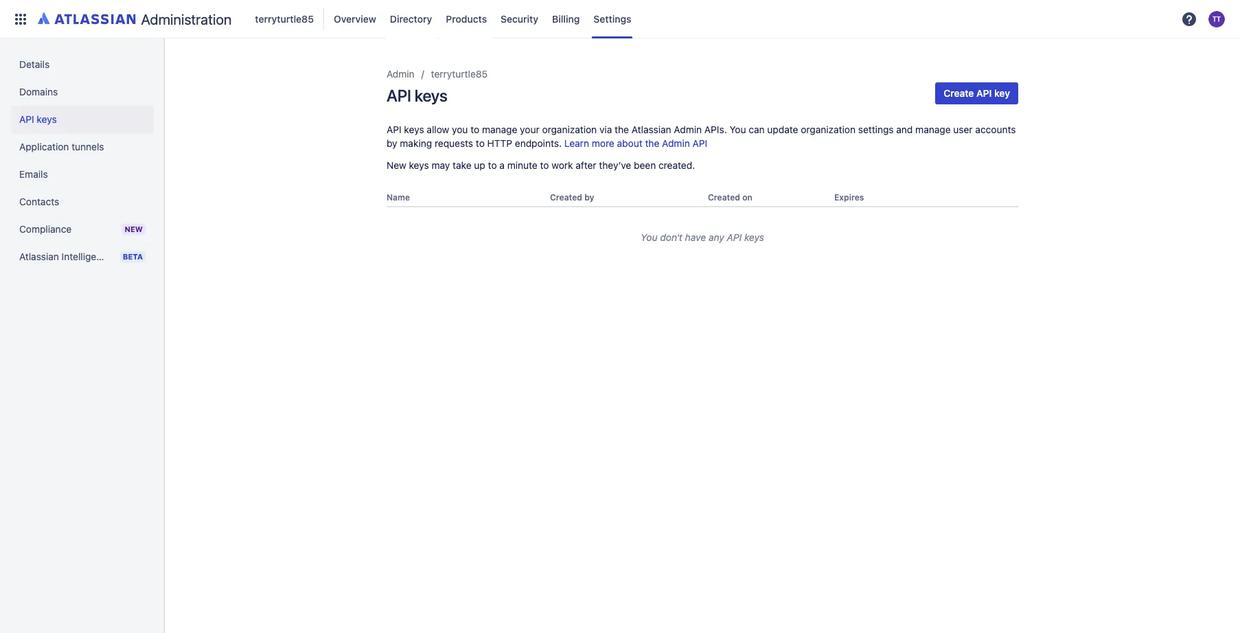 Task type: vqa. For each thing, say whether or not it's contained in the screenshot.
Expires on the right top
yes



Task type: locate. For each thing, give the bounding box(es) containing it.
terryturtle85 for terryturtle85 link in the "global navigation" element
[[255, 13, 314, 24]]

the right about
[[645, 137, 660, 149]]

api inside api keys allow you to manage your organization via the atlassian admin apis. you can update organization settings and manage user accounts by making requests to http endpoints.
[[387, 124, 402, 135]]

created on
[[708, 192, 753, 203]]

keys left may
[[409, 159, 429, 171]]

contacts link
[[11, 188, 154, 216]]

0 horizontal spatial atlassian
[[19, 251, 59, 262]]

accounts
[[976, 124, 1016, 135]]

contacts
[[19, 196, 59, 207]]

api
[[387, 86, 411, 105], [977, 87, 992, 99], [19, 113, 34, 125], [387, 124, 402, 135], [693, 137, 708, 149], [727, 232, 742, 243]]

0 vertical spatial terryturtle85 link
[[251, 8, 318, 30]]

details link
[[11, 51, 154, 78]]

you left don't
[[641, 232, 658, 243]]

api keys down admin link
[[387, 86, 447, 105]]

admin
[[387, 68, 415, 80], [674, 124, 702, 135], [662, 137, 690, 149]]

api keys
[[387, 86, 447, 105], [19, 113, 57, 125]]

admin inside api keys allow you to manage your organization via the atlassian admin apis. you can update organization settings and manage user accounts by making requests to http endpoints.
[[674, 124, 702, 135]]

making
[[400, 137, 432, 149]]

help icon image
[[1181, 11, 1198, 27]]

0 horizontal spatial manage
[[482, 124, 517, 135]]

created down "work"
[[550, 192, 582, 203]]

keys up 'allow'
[[415, 86, 447, 105]]

to
[[471, 124, 480, 135], [476, 137, 485, 149], [488, 159, 497, 171], [540, 159, 549, 171]]

you inside api keys allow you to manage your organization via the atlassian admin apis. you can update organization settings and manage user accounts by making requests to http endpoints.
[[730, 124, 746, 135]]

1 vertical spatial new
[[125, 225, 143, 234]]

manage
[[482, 124, 517, 135], [916, 124, 951, 135]]

the up about
[[615, 124, 629, 135]]

application tunnels link
[[11, 133, 154, 161]]

overview
[[334, 13, 376, 24]]

1 horizontal spatial atlassian
[[632, 124, 671, 135]]

0 vertical spatial new
[[387, 159, 406, 171]]

by left making on the left of page
[[387, 137, 397, 149]]

create
[[944, 87, 974, 99]]

atlassian
[[632, 124, 671, 135], [19, 251, 59, 262]]

1 vertical spatial terryturtle85
[[431, 68, 488, 80]]

the
[[615, 124, 629, 135], [645, 137, 660, 149]]

0 vertical spatial atlassian
[[632, 124, 671, 135]]

products
[[446, 13, 487, 24]]

0 vertical spatial by
[[387, 137, 397, 149]]

by down the after
[[585, 192, 594, 203]]

1 horizontal spatial new
[[387, 159, 406, 171]]

organization right update at the top right
[[801, 124, 856, 135]]

api down apis.
[[693, 137, 708, 149]]

settings link
[[590, 8, 636, 30]]

manage right and
[[916, 124, 951, 135]]

been
[[634, 159, 656, 171]]

0 vertical spatial api keys
[[387, 86, 447, 105]]

0 horizontal spatial new
[[125, 225, 143, 234]]

keys up making on the left of page
[[404, 124, 424, 135]]

organization
[[542, 124, 597, 135], [801, 124, 856, 135]]

0 horizontal spatial the
[[615, 124, 629, 135]]

1 horizontal spatial terryturtle85
[[431, 68, 488, 80]]

you
[[730, 124, 746, 135], [641, 232, 658, 243]]

manage up http
[[482, 124, 517, 135]]

0 vertical spatial the
[[615, 124, 629, 135]]

can
[[749, 124, 765, 135]]

products link
[[442, 8, 491, 30]]

atlassian intelligence
[[19, 251, 113, 262]]

new down making on the left of page
[[387, 159, 406, 171]]

0 horizontal spatial by
[[387, 137, 397, 149]]

1 vertical spatial terryturtle85 link
[[431, 66, 488, 82]]

1 vertical spatial admin
[[674, 124, 702, 135]]

learn more about the admin api link
[[564, 137, 708, 149]]

1 horizontal spatial terryturtle85 link
[[431, 66, 488, 82]]

to left "work"
[[540, 159, 549, 171]]

atlassian image
[[38, 10, 136, 26], [38, 10, 136, 26]]

new
[[387, 159, 406, 171], [125, 225, 143, 234]]

0 horizontal spatial organization
[[542, 124, 597, 135]]

created for created by
[[550, 192, 582, 203]]

account image
[[1209, 11, 1225, 27]]

billing link
[[548, 8, 584, 30]]

details
[[19, 58, 50, 70]]

created for created on
[[708, 192, 740, 203]]

api keys down domains
[[19, 113, 57, 125]]

api up making on the left of page
[[387, 124, 402, 135]]

by
[[387, 137, 397, 149], [585, 192, 594, 203]]

to left a
[[488, 159, 497, 171]]

created
[[550, 192, 582, 203], [708, 192, 740, 203]]

directory
[[390, 13, 432, 24]]

allow
[[427, 124, 449, 135]]

update
[[767, 124, 798, 135]]

new keys may take up to a minute to work after they've been created.
[[387, 159, 695, 171]]

you left can
[[730, 124, 746, 135]]

learn more about the admin api
[[564, 137, 708, 149]]

may
[[432, 159, 450, 171]]

toggle navigation image
[[151, 55, 181, 82]]

they've
[[599, 159, 631, 171]]

1 horizontal spatial you
[[730, 124, 746, 135]]

terryturtle85 for rightmost terryturtle85 link
[[431, 68, 488, 80]]

admin up created.
[[662, 137, 690, 149]]

api left key
[[977, 87, 992, 99]]

0 vertical spatial terryturtle85
[[255, 13, 314, 24]]

up
[[474, 159, 485, 171]]

learn
[[564, 137, 589, 149]]

0 vertical spatial admin
[[387, 68, 415, 80]]

1 horizontal spatial manage
[[916, 124, 951, 135]]

2 created from the left
[[708, 192, 740, 203]]

have
[[685, 232, 706, 243]]

to left http
[[476, 137, 485, 149]]

terryturtle85 inside terryturtle85 link
[[255, 13, 314, 24]]

requests
[[435, 137, 473, 149]]

you don't have any api keys
[[641, 232, 764, 243]]

1 vertical spatial by
[[585, 192, 594, 203]]

0 horizontal spatial terryturtle85 link
[[251, 8, 318, 30]]

1 horizontal spatial created
[[708, 192, 740, 203]]

1 horizontal spatial the
[[645, 137, 660, 149]]

global navigation element
[[8, 0, 1177, 38]]

application
[[19, 141, 69, 152]]

api down admin link
[[387, 86, 411, 105]]

1 horizontal spatial organization
[[801, 124, 856, 135]]

admin left apis.
[[674, 124, 702, 135]]

emails link
[[11, 161, 154, 188]]

domains
[[19, 86, 58, 98]]

new up the beta
[[125, 225, 143, 234]]

api down domains
[[19, 113, 34, 125]]

terryturtle85
[[255, 13, 314, 24], [431, 68, 488, 80]]

admin down directory link
[[387, 68, 415, 80]]

1 created from the left
[[550, 192, 582, 203]]

administration link
[[33, 8, 237, 30]]

organization up learn
[[542, 124, 597, 135]]

key
[[995, 87, 1010, 99]]

create api key
[[944, 87, 1010, 99]]

atlassian up learn more about the admin api link
[[632, 124, 671, 135]]

keys
[[415, 86, 447, 105], [37, 113, 57, 125], [404, 124, 424, 135], [409, 159, 429, 171], [744, 232, 764, 243]]

created left on
[[708, 192, 740, 203]]

0 horizontal spatial created
[[550, 192, 582, 203]]

overview link
[[330, 8, 380, 30]]

apis.
[[705, 124, 727, 135]]

api keys link
[[11, 106, 154, 133]]

atlassian down compliance
[[19, 251, 59, 262]]

1 vertical spatial you
[[641, 232, 658, 243]]

minute
[[507, 159, 538, 171]]

terryturtle85 link
[[251, 8, 318, 30], [431, 66, 488, 82]]

your
[[520, 124, 540, 135]]

1 vertical spatial api keys
[[19, 113, 57, 125]]

api keys allow you to manage your organization via the atlassian admin apis. you can update organization settings and manage user accounts by making requests to http endpoints.
[[387, 124, 1016, 149]]

any
[[709, 232, 724, 243]]

0 vertical spatial you
[[730, 124, 746, 135]]

0 horizontal spatial you
[[641, 232, 658, 243]]

0 horizontal spatial terryturtle85
[[255, 13, 314, 24]]

compliance
[[19, 223, 72, 235]]

admin link
[[387, 66, 415, 82]]

1 vertical spatial the
[[645, 137, 660, 149]]



Task type: describe. For each thing, give the bounding box(es) containing it.
new for new
[[125, 225, 143, 234]]

domains link
[[11, 78, 154, 106]]

http
[[487, 137, 512, 149]]

settings
[[594, 13, 631, 24]]

terryturtle85 link inside "global navigation" element
[[251, 8, 318, 30]]

to right "you" on the left top
[[471, 124, 480, 135]]

work
[[552, 159, 573, 171]]

api inside "button"
[[977, 87, 992, 99]]

new for new keys may take up to a minute to work after they've been created.
[[387, 159, 406, 171]]

created.
[[659, 159, 695, 171]]

1 manage from the left
[[482, 124, 517, 135]]

appswitcher icon image
[[12, 11, 29, 27]]

2 manage from the left
[[916, 124, 951, 135]]

intelligence
[[62, 251, 113, 262]]

1 organization from the left
[[542, 124, 597, 135]]

security
[[501, 13, 539, 24]]

atlassian inside api keys allow you to manage your organization via the atlassian admin apis. you can update organization settings and manage user accounts by making requests to http endpoints.
[[632, 124, 671, 135]]

api right any
[[727, 232, 742, 243]]

about
[[617, 137, 643, 149]]

emails
[[19, 168, 48, 180]]

and
[[897, 124, 913, 135]]

tunnels
[[72, 141, 104, 152]]

expires
[[834, 192, 864, 203]]

more
[[592, 137, 615, 149]]

security link
[[497, 8, 543, 30]]

a
[[500, 159, 505, 171]]

keys inside api keys allow you to manage your organization via the atlassian admin apis. you can update organization settings and manage user accounts by making requests to http endpoints.
[[404, 124, 424, 135]]

1 vertical spatial atlassian
[[19, 251, 59, 262]]

settings
[[858, 124, 894, 135]]

keys up application
[[37, 113, 57, 125]]

0 horizontal spatial api keys
[[19, 113, 57, 125]]

administration
[[141, 11, 232, 27]]

created by
[[550, 192, 594, 203]]

2 vertical spatial admin
[[662, 137, 690, 149]]

1 horizontal spatial by
[[585, 192, 594, 203]]

beta
[[123, 252, 143, 261]]

name
[[387, 192, 410, 203]]

user
[[954, 124, 973, 135]]

via
[[600, 124, 612, 135]]

don't
[[660, 232, 683, 243]]

billing
[[552, 13, 580, 24]]

application tunnels
[[19, 141, 104, 152]]

on
[[743, 192, 753, 203]]

the inside api keys allow you to manage your organization via the atlassian admin apis. you can update organization settings and manage user accounts by making requests to http endpoints.
[[615, 124, 629, 135]]

directory link
[[386, 8, 436, 30]]

by inside api keys allow you to manage your organization via the atlassian admin apis. you can update organization settings and manage user accounts by making requests to http endpoints.
[[387, 137, 397, 149]]

create api key button
[[936, 82, 1019, 104]]

keys right any
[[744, 232, 764, 243]]

administration banner
[[0, 0, 1240, 38]]

take
[[453, 159, 472, 171]]

1 horizontal spatial api keys
[[387, 86, 447, 105]]

you
[[452, 124, 468, 135]]

endpoints.
[[515, 137, 562, 149]]

after
[[576, 159, 597, 171]]

2 organization from the left
[[801, 124, 856, 135]]



